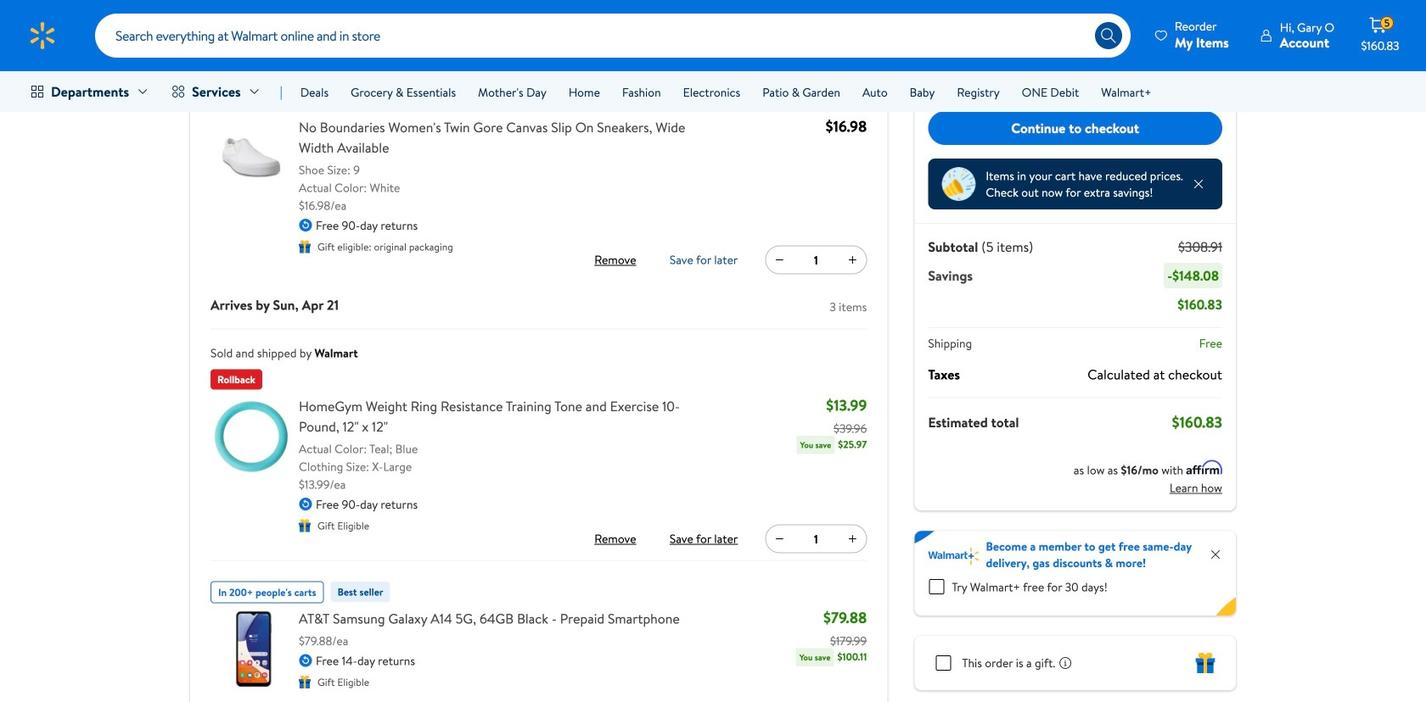 Task type: locate. For each thing, give the bounding box(es) containing it.
None checkbox
[[929, 580, 944, 595]]

decrease quantity homegym weight ring resistance training tone and exercise 10-pound, 12" x 12", current quantity 1 image
[[773, 533, 786, 546]]

0 vertical spatial gifteligibleicon image
[[299, 241, 311, 253]]

homegym weight ring resistance training tone and exercise 10-pound, 12" x 12", with add-on services, actual color: teal; blue, clothing size: x-large, $13.99/ea, 1 in cart gift eligible image
[[211, 397, 292, 478]]

gifteligibleicon image
[[299, 241, 311, 253], [299, 520, 311, 533], [299, 677, 311, 689]]

2 gifteligibleicon image from the top
[[299, 520, 311, 533]]

search icon image
[[1100, 27, 1117, 44]]

None checkbox
[[936, 656, 951, 671]]

decrease quantity no boundaries women's twin gore canvas slip on sneakers, wide width available, current quantity 1 image
[[773, 253, 786, 267]]

2 vertical spatial gifteligibleicon image
[[299, 677, 311, 689]]

walmart homepage image
[[27, 20, 58, 51]]

at&t samsung galaxy a14 5g, 64gb black - prepaid smartphone, with add-on services, $79.88/ea, 1 in cart gift eligible image
[[211, 609, 292, 691]]

gifteligibleicon image for no boundaries women's twin gore canvas slip on sneakers, wide width available, with add-on services, shoe size: 9, actual color: white, $16.98/ea, 1 in cart gift eligible image
[[299, 241, 311, 253]]

gifting image
[[1195, 654, 1216, 674]]

banner
[[915, 531, 1236, 616]]

3 gifteligibleicon image from the top
[[299, 677, 311, 689]]

1 vertical spatial gifteligibleicon image
[[299, 520, 311, 533]]

close image
[[1192, 177, 1205, 191]]

walmart plus image
[[928, 548, 979, 565]]

1 gifteligibleicon image from the top
[[299, 241, 311, 253]]

increase quantity no boundaries women's twin gore canvas slip on sneakers, wide width available, current quantity 1 image
[[846, 253, 859, 267]]

gifteligibleicon image for at&t samsung galaxy a14 5g, 64gb black - prepaid smartphone, with add-on services, $79.88/ea, 1 in cart gift eligible image
[[299, 677, 311, 689]]

affirm image
[[1186, 461, 1222, 475]]

no boundaries women's twin gore canvas slip on sneakers, wide width available, with add-on services, shoe size: 9, actual color: white, $16.98/ea, 1 in cart gift eligible image
[[211, 117, 292, 199]]



Task type: describe. For each thing, give the bounding box(es) containing it.
close walmart plus section image
[[1209, 548, 1222, 562]]

reduced price image
[[942, 167, 976, 201]]

gifteligibleicon image for homegym weight ring resistance training tone and exercise 10-pound, 12" x 12", with add-on services, actual color: teal; blue, clothing size: x-large, $13.99/ea, 1 in cart gift eligible "image"
[[299, 520, 311, 533]]

Search search field
[[95, 14, 1131, 58]]

increase quantity homegym weight ring resistance training tone and exercise 10-pound, 12" x 12", current quantity 1 image
[[846, 533, 859, 546]]

learn more about gifting image
[[1059, 657, 1072, 671]]

Walmart Site-Wide search field
[[95, 14, 1131, 58]]



Task type: vqa. For each thing, say whether or not it's contained in the screenshot.
AT&T Samsung Galaxy A14 5G, 64GB Black - Prepaid Smartphone, with add-on services, $79.88/ea, 1 in cart Gift Eligible image's GiftEligibleIcon
yes



